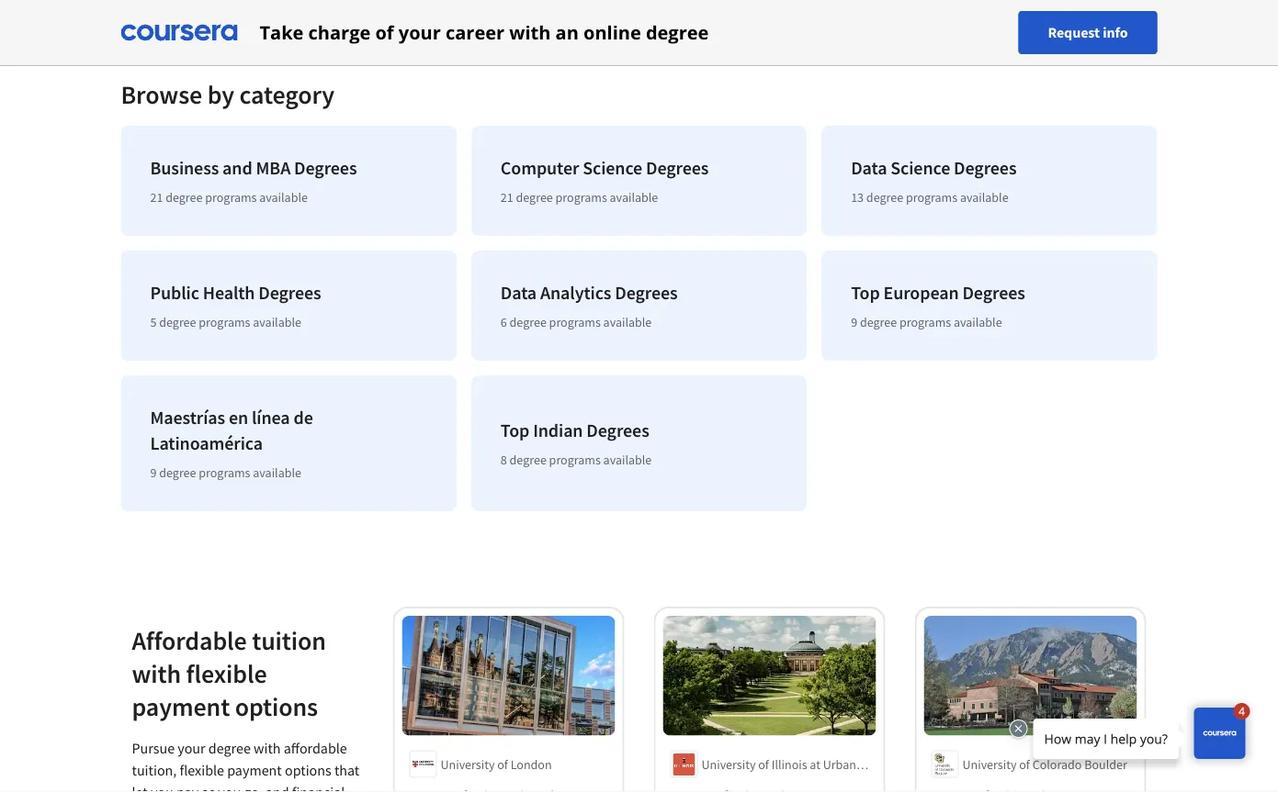 Task type: locate. For each thing, give the bounding box(es) containing it.
1 you from the left
[[151, 784, 173, 793]]

you right as
[[218, 784, 241, 793]]

6 degree programs available
[[501, 314, 652, 331]]

options up affordable
[[235, 691, 318, 723]]

21 degree programs available for and
[[150, 189, 308, 206]]

1 vertical spatial your
[[178, 740, 205, 758]]

1 vertical spatial list
[[113, 119, 1165, 519]]

and inside list
[[222, 157, 252, 180]]

at
[[810, 757, 821, 773]]

info
[[1103, 23, 1128, 42]]

programs for top european degrees
[[900, 314, 951, 331]]

0 horizontal spatial you
[[151, 784, 173, 793]]

available down "mba"
[[259, 189, 308, 206]]

of inside university of illinois at urbana- champaign
[[758, 757, 769, 773]]

2 science from the left
[[891, 157, 950, 180]]

of left 'colorado' in the bottom right of the page
[[1019, 757, 1030, 773]]

data science degrees
[[851, 157, 1017, 180]]

1 horizontal spatial science
[[891, 157, 950, 180]]

programs down business and mba degrees
[[205, 189, 257, 206]]

degree down business at the left of page
[[166, 189, 203, 206]]

1 horizontal spatial and
[[265, 784, 289, 793]]

2 horizontal spatial with
[[509, 20, 551, 45]]

0 horizontal spatial science
[[583, 157, 642, 180]]

0 vertical spatial 9 degree programs available
[[851, 314, 1002, 331]]

1 horizontal spatial data
[[851, 157, 887, 180]]

programs down data science degrees
[[906, 189, 958, 206]]

0 vertical spatial your
[[399, 20, 441, 45]]

0 vertical spatial payment
[[132, 691, 230, 723]]

payment inside 'pursue your degree with affordable tuition, flexible payment options that let you pay as you go, and financi'
[[227, 762, 282, 780]]

list
[[113, 0, 1165, 41], [113, 119, 1165, 519]]

programs down the computer science degrees
[[556, 189, 607, 206]]

available for top european degrees
[[954, 314, 1002, 331]]

0 horizontal spatial your
[[178, 740, 205, 758]]

and left "mba"
[[222, 157, 252, 180]]

available down public health degrees
[[253, 314, 301, 331]]

tuition,
[[132, 762, 177, 780]]

2 horizontal spatial university
[[963, 757, 1017, 773]]

0 horizontal spatial data
[[501, 282, 537, 305]]

de
[[294, 407, 313, 430]]

5 degree programs available
[[150, 314, 301, 331]]

available down data analytics degrees
[[603, 314, 652, 331]]

category
[[239, 79, 335, 111]]

degree right 8
[[510, 452, 547, 469]]

0 vertical spatial 9
[[851, 314, 857, 331]]

browse
[[121, 79, 202, 111]]

flexible
[[186, 658, 267, 690], [180, 762, 224, 780]]

university of colorado boulder
[[963, 757, 1127, 773]]

of left london
[[497, 757, 508, 773]]

0 vertical spatial and
[[222, 157, 252, 180]]

request
[[1048, 23, 1100, 42]]

1 horizontal spatial 21 degree programs available
[[501, 189, 658, 206]]

you
[[151, 784, 173, 793], [218, 784, 241, 793]]

data
[[851, 157, 887, 180], [501, 282, 537, 305]]

options down affordable
[[285, 762, 331, 780]]

with inside affordable tuition with flexible payment options
[[132, 658, 181, 690]]

university of london
[[441, 757, 552, 773]]

computer
[[501, 157, 579, 180]]

0 vertical spatial data
[[851, 157, 887, 180]]

degree down the latinoamérica
[[159, 465, 196, 481]]

9 degree programs available down the latinoamérica
[[150, 465, 301, 481]]

1 vertical spatial top
[[501, 419, 530, 442]]

1 vertical spatial payment
[[227, 762, 282, 780]]

8
[[501, 452, 507, 469]]

1 vertical spatial 9 degree programs available
[[150, 465, 301, 481]]

1 horizontal spatial with
[[254, 740, 281, 758]]

1 horizontal spatial 9 degree programs available
[[851, 314, 1002, 331]]

9 degree programs available
[[851, 314, 1002, 331], [150, 465, 301, 481]]

science
[[583, 157, 642, 180], [891, 157, 950, 180]]

science right the computer
[[583, 157, 642, 180]]

1 horizontal spatial 9
[[851, 314, 857, 331]]

en
[[229, 407, 248, 430]]

programs for maestrías en línea de latinoamérica
[[199, 465, 250, 481]]

0 horizontal spatial top
[[501, 419, 530, 442]]

top for top indian degrees
[[501, 419, 530, 442]]

0 vertical spatial list
[[113, 0, 1165, 41]]

21 degree programs available
[[150, 189, 308, 206], [501, 189, 658, 206]]

available down top european degrees
[[954, 314, 1002, 331]]

1 horizontal spatial university
[[702, 757, 756, 773]]

available down the computer science degrees
[[610, 189, 658, 206]]

programs for data analytics degrees
[[549, 314, 601, 331]]

university
[[441, 757, 495, 773], [702, 757, 756, 773], [963, 757, 1017, 773]]

your left career
[[399, 20, 441, 45]]

0 vertical spatial options
[[235, 691, 318, 723]]

latinoamérica
[[150, 432, 263, 455]]

career
[[446, 20, 505, 45]]

9 down top european degrees
[[851, 314, 857, 331]]

6
[[501, 314, 507, 331]]

0 horizontal spatial 9 degree programs available
[[150, 465, 301, 481]]

science for computer
[[583, 157, 642, 180]]

degrees
[[294, 157, 357, 180], [646, 157, 709, 180], [954, 157, 1017, 180], [258, 282, 321, 305], [615, 282, 678, 305], [962, 282, 1025, 305], [587, 419, 649, 442]]

university left london
[[441, 757, 495, 773]]

illinois
[[772, 757, 807, 773]]

1 horizontal spatial top
[[851, 282, 880, 305]]

go,
[[244, 784, 262, 793]]

0 horizontal spatial 9
[[150, 465, 157, 481]]

2 21 from the left
[[501, 189, 513, 206]]

0 horizontal spatial university
[[441, 757, 495, 773]]

1 vertical spatial 9
[[150, 465, 157, 481]]

21 degree programs available down the computer science degrees
[[501, 189, 658, 206]]

with down affordable
[[132, 658, 181, 690]]

1 vertical spatial flexible
[[180, 762, 224, 780]]

tuition
[[252, 625, 326, 657]]

with left the an
[[509, 20, 551, 45]]

1 horizontal spatial your
[[399, 20, 441, 45]]

9 for maestrías en línea de latinoamérica
[[150, 465, 157, 481]]

programs for business and mba degrees
[[205, 189, 257, 206]]

degree right online on the top of the page
[[646, 20, 709, 45]]

degree down the computer
[[516, 189, 553, 206]]

programs down european
[[900, 314, 951, 331]]

payment
[[132, 691, 230, 723], [227, 762, 282, 780]]

programs for top indian degrees
[[549, 452, 601, 469]]

available for maestrías en línea de latinoamérica
[[253, 465, 301, 481]]

as
[[202, 784, 215, 793]]

2 university from the left
[[702, 757, 756, 773]]

options inside affordable tuition with flexible payment options
[[235, 691, 318, 723]]

degree down european
[[860, 314, 897, 331]]

1 21 from the left
[[150, 189, 163, 206]]

available
[[259, 189, 308, 206], [610, 189, 658, 206], [960, 189, 1009, 206], [253, 314, 301, 331], [603, 314, 652, 331], [954, 314, 1002, 331], [603, 452, 652, 469], [253, 465, 301, 481]]

programs down health
[[199, 314, 250, 331]]

data analytics degrees
[[501, 282, 678, 305]]

with
[[509, 20, 551, 45], [132, 658, 181, 690], [254, 740, 281, 758]]

of left illinois at the bottom right
[[758, 757, 769, 773]]

take
[[260, 20, 304, 45]]

your
[[399, 20, 441, 45], [178, 740, 205, 758]]

top left european
[[851, 282, 880, 305]]

1 horizontal spatial you
[[218, 784, 241, 793]]

university for university of illinois at urbana- champaign
[[702, 757, 756, 773]]

university left 'colorado' in the bottom right of the page
[[963, 757, 1017, 773]]

flexible up as
[[180, 762, 224, 780]]

university inside university of illinois at urbana- champaign
[[702, 757, 756, 773]]

21 degree programs available down business and mba degrees
[[150, 189, 308, 206]]

flexible down affordable
[[186, 658, 267, 690]]

degree right the '13'
[[866, 189, 903, 206]]

9 down the latinoamérica
[[150, 465, 157, 481]]

0 vertical spatial top
[[851, 282, 880, 305]]

university up champaign
[[702, 757, 756, 773]]

9 degree programs available for en
[[150, 465, 301, 481]]

1 university from the left
[[441, 757, 495, 773]]

3 university from the left
[[963, 757, 1017, 773]]

programs
[[205, 189, 257, 206], [556, 189, 607, 206], [906, 189, 958, 206], [199, 314, 250, 331], [549, 314, 601, 331], [900, 314, 951, 331], [549, 452, 601, 469], [199, 465, 250, 481]]

and right go, in the bottom left of the page
[[265, 784, 289, 793]]

top up 8
[[501, 419, 530, 442]]

degree up as
[[208, 740, 251, 758]]

1 vertical spatial and
[[265, 784, 289, 793]]

21
[[150, 189, 163, 206], [501, 189, 513, 206]]

take charge of your career with an online degree
[[260, 20, 709, 45]]

programs down analytics
[[549, 314, 601, 331]]

2 vertical spatial with
[[254, 740, 281, 758]]

with up go, in the bottom left of the page
[[254, 740, 281, 758]]

1 vertical spatial data
[[501, 282, 537, 305]]

payment up go, in the bottom left of the page
[[227, 762, 282, 780]]

0 horizontal spatial 21
[[150, 189, 163, 206]]

mba
[[256, 157, 291, 180]]

0 vertical spatial flexible
[[186, 658, 267, 690]]

available down línea
[[253, 465, 301, 481]]

8 degree programs available
[[501, 452, 652, 469]]

degree right "5"
[[159, 314, 196, 331]]

flexible inside 'pursue your degree with affordable tuition, flexible payment options that let you pay as you go, and financi'
[[180, 762, 224, 780]]

degree for maestrías en línea de latinoamérica
[[159, 465, 196, 481]]

maestrías
[[150, 407, 225, 430]]

degree for data analytics degrees
[[510, 314, 547, 331]]

1 science from the left
[[583, 157, 642, 180]]

2 list from the top
[[113, 119, 1165, 519]]

pursue
[[132, 740, 175, 758]]

your right pursue
[[178, 740, 205, 758]]

top
[[851, 282, 880, 305], [501, 419, 530, 442]]

with inside 'pursue your degree with affordable tuition, flexible payment options that let you pay as you go, and financi'
[[254, 740, 281, 758]]

science up 13 degree programs available
[[891, 157, 950, 180]]

9 degree programs available for european
[[851, 314, 1002, 331]]

degree
[[646, 20, 709, 45], [166, 189, 203, 206], [516, 189, 553, 206], [866, 189, 903, 206], [159, 314, 196, 331], [510, 314, 547, 331], [860, 314, 897, 331], [510, 452, 547, 469], [159, 465, 196, 481], [208, 740, 251, 758]]

21 down the computer
[[501, 189, 513, 206]]

payment up pursue
[[132, 691, 230, 723]]

21 for business
[[150, 189, 163, 206]]

you down tuition,
[[151, 784, 173, 793]]

degrees for data analytics degrees
[[615, 282, 678, 305]]

21 degree programs available for science
[[501, 189, 658, 206]]

pay
[[176, 784, 199, 793]]

degrees for top indian degrees
[[587, 419, 649, 442]]

degrees for top european degrees
[[962, 282, 1025, 305]]

13 degree programs available
[[851, 189, 1009, 206]]

data for data analytics degrees
[[501, 282, 537, 305]]

21 down business at the left of page
[[150, 189, 163, 206]]

9 degree programs available down european
[[851, 314, 1002, 331]]

0 horizontal spatial with
[[132, 658, 181, 690]]

degree for data science degrees
[[866, 189, 903, 206]]

1 21 degree programs available from the left
[[150, 189, 308, 206]]

1 horizontal spatial 21
[[501, 189, 513, 206]]

13
[[851, 189, 864, 206]]

available for public health degrees
[[253, 314, 301, 331]]

analytics
[[540, 282, 611, 305]]

programs for public health degrees
[[199, 314, 250, 331]]

2 you from the left
[[218, 784, 241, 793]]

available down top indian degrees
[[603, 452, 652, 469]]

of right charge
[[375, 20, 394, 45]]

1 vertical spatial with
[[132, 658, 181, 690]]

programs down top indian degrees
[[549, 452, 601, 469]]

2 21 degree programs available from the left
[[501, 189, 658, 206]]

21 for computer
[[501, 189, 513, 206]]

0 horizontal spatial and
[[222, 157, 252, 180]]

programs down the latinoamérica
[[199, 465, 250, 481]]

and
[[222, 157, 252, 180], [265, 784, 289, 793]]

0 horizontal spatial 21 degree programs available
[[150, 189, 308, 206]]

available down data science degrees
[[960, 189, 1009, 206]]

9
[[851, 314, 857, 331], [150, 465, 157, 481]]

of
[[375, 20, 394, 45], [497, 757, 508, 773], [758, 757, 769, 773], [1019, 757, 1030, 773]]

online
[[583, 20, 641, 45]]

top european degrees
[[851, 282, 1025, 305]]

data up the '13'
[[851, 157, 887, 180]]

degree right 6
[[510, 314, 547, 331]]

degree for computer science degrees
[[516, 189, 553, 206]]

top indian degrees
[[501, 419, 649, 442]]

degree for business and mba degrees
[[166, 189, 203, 206]]

champaign
[[702, 775, 763, 792]]

data up 6
[[501, 282, 537, 305]]

public health degrees
[[150, 282, 321, 305]]

coursera image
[[121, 18, 238, 47]]

options
[[235, 691, 318, 723], [285, 762, 331, 780]]

1 vertical spatial options
[[285, 762, 331, 780]]

degree for public health degrees
[[159, 314, 196, 331]]



Task type: vqa. For each thing, say whether or not it's contained in the screenshot.


Task type: describe. For each thing, give the bounding box(es) containing it.
university for university of colorado boulder
[[963, 757, 1017, 773]]

top for top european degrees
[[851, 282, 880, 305]]

university for university of london
[[441, 757, 495, 773]]

options inside 'pursue your degree with affordable tuition, flexible payment options that let you pay as you go, and financi'
[[285, 762, 331, 780]]

degree for top european degrees
[[860, 314, 897, 331]]

9 for top european degrees
[[851, 314, 857, 331]]

affordable
[[284, 740, 347, 758]]

affordable tuition with flexible payment options
[[132, 625, 326, 723]]

1 list from the top
[[113, 0, 1165, 41]]

maestrías en línea de latinoamérica
[[150, 407, 313, 455]]

urbana-
[[823, 757, 867, 773]]

degrees for data science degrees
[[954, 157, 1017, 180]]

by
[[207, 79, 234, 111]]

of for university of illinois at urbana- champaign
[[758, 757, 769, 773]]

degree inside 'pursue your degree with affordable tuition, flexible payment options that let you pay as you go, and financi'
[[208, 740, 251, 758]]

available for business and mba degrees
[[259, 189, 308, 206]]

available for top indian degrees
[[603, 452, 652, 469]]

degree for top indian degrees
[[510, 452, 547, 469]]

payment inside affordable tuition with flexible payment options
[[132, 691, 230, 723]]

available for computer science degrees
[[610, 189, 658, 206]]

european
[[884, 282, 959, 305]]

programs for data science degrees
[[906, 189, 958, 206]]

public
[[150, 282, 199, 305]]

pursue your degree with affordable tuition, flexible payment options that let you pay as you go, and financi
[[132, 740, 360, 793]]

business and mba degrees
[[150, 157, 357, 180]]

university of illinois at urbana- champaign
[[702, 757, 867, 792]]

of for university of colorado boulder
[[1019, 757, 1030, 773]]

available for data analytics degrees
[[603, 314, 652, 331]]

computer science degrees
[[501, 157, 709, 180]]

business
[[150, 157, 219, 180]]

request info button
[[1018, 11, 1157, 54]]

of for university of london
[[497, 757, 508, 773]]

request info
[[1048, 23, 1128, 42]]

that
[[334, 762, 360, 780]]

science for data
[[891, 157, 950, 180]]

colorado
[[1033, 757, 1082, 773]]

browse by category
[[121, 79, 335, 111]]

an
[[556, 20, 579, 45]]

boulder
[[1084, 757, 1127, 773]]

degrees for public health degrees
[[258, 282, 321, 305]]

programs for computer science degrees
[[556, 189, 607, 206]]

flexible inside affordable tuition with flexible payment options
[[186, 658, 267, 690]]

5
[[150, 314, 157, 331]]

list containing business and mba degrees
[[113, 119, 1165, 519]]

your inside 'pursue your degree with affordable tuition, flexible payment options that let you pay as you go, and financi'
[[178, 740, 205, 758]]

degrees for computer science degrees
[[646, 157, 709, 180]]

0 vertical spatial with
[[509, 20, 551, 45]]

health
[[203, 282, 255, 305]]

charge
[[308, 20, 371, 45]]

london
[[511, 757, 552, 773]]

línea
[[252, 407, 290, 430]]

indian
[[533, 419, 583, 442]]

data for data science degrees
[[851, 157, 887, 180]]

affordable
[[132, 625, 247, 657]]

let
[[132, 784, 148, 793]]

and inside 'pursue your degree with affordable tuition, flexible payment options that let you pay as you go, and financi'
[[265, 784, 289, 793]]

available for data science degrees
[[960, 189, 1009, 206]]



